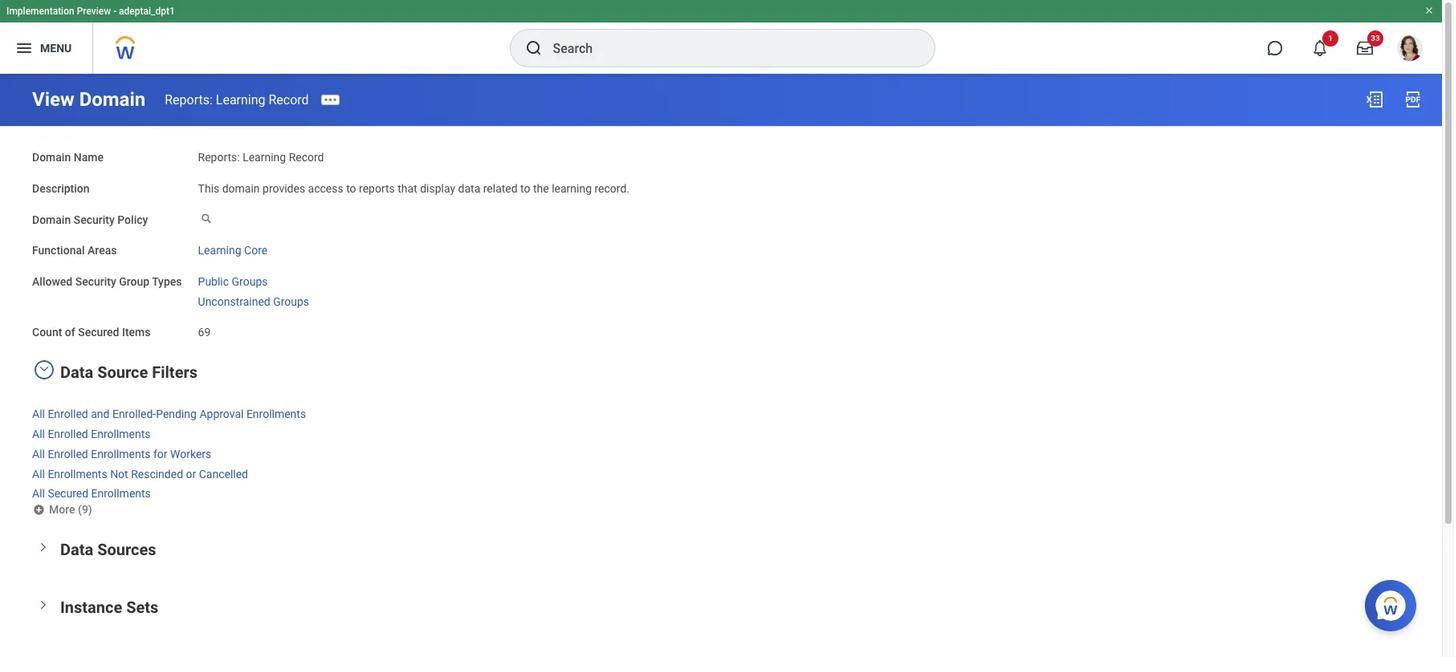 Task type: describe. For each thing, give the bounding box(es) containing it.
items selected list inside the data source filters 'group'
[[32, 405, 332, 502]]

all secured enrollments link
[[32, 484, 151, 501]]

0 vertical spatial domain
[[79, 88, 146, 111]]

all enrolled enrollments
[[32, 428, 151, 441]]

data source filters group
[[32, 360, 1410, 518]]

record for domain name "element"
[[289, 151, 324, 164]]

all for all enrolled enrollments
[[32, 428, 45, 441]]

domain for domain name
[[32, 151, 71, 164]]

group
[[119, 275, 149, 288]]

data for data sources
[[60, 540, 93, 559]]

sets
[[126, 598, 159, 617]]

preview
[[77, 6, 111, 17]]

or
[[186, 468, 196, 481]]

count of secured items
[[32, 326, 151, 338]]

groups for unconstrained groups
[[273, 295, 309, 308]]

search image
[[524, 39, 543, 58]]

security for allowed
[[75, 275, 116, 288]]

sources
[[97, 540, 156, 559]]

view domain
[[32, 88, 146, 111]]

enrollments inside all enrollments not rescinded or cancelled link
[[48, 468, 107, 481]]

implementation
[[6, 6, 74, 17]]

rescinded
[[131, 468, 183, 481]]

access
[[308, 182, 343, 195]]

export to excel image
[[1365, 90, 1384, 109]]

secured inside the data source filters 'group'
[[48, 488, 88, 501]]

69
[[198, 326, 211, 338]]

all enrolled enrollments for workers link
[[32, 445, 211, 461]]

-
[[113, 6, 117, 17]]

enrolled for all enrolled enrollments for workers
[[48, 448, 88, 461]]

Search Workday  search field
[[553, 31, 901, 66]]

core
[[244, 244, 268, 257]]

enrolled for all enrolled enrollments
[[48, 428, 88, 441]]

domain for domain security policy
[[32, 213, 71, 226]]

this
[[198, 182, 219, 195]]

types
[[152, 275, 182, 288]]

data source filters button
[[60, 363, 198, 382]]

record.
[[595, 182, 630, 195]]

workers
[[170, 448, 211, 461]]

description
[[32, 182, 90, 195]]

this domain provides access to reports that display data related to the learning record.
[[198, 182, 630, 195]]

reports: learning record link
[[165, 92, 309, 107]]

adeptai_dpt1
[[119, 6, 175, 17]]

functional
[[32, 244, 85, 257]]

2 vertical spatial learning
[[198, 244, 241, 257]]

enrollments for all secured enrollments
[[91, 488, 151, 501]]

instance
[[60, 598, 122, 617]]

unconstrained groups link
[[198, 292, 309, 308]]

for
[[153, 448, 167, 461]]

more
[[49, 503, 75, 516]]

view domain main content
[[0, 74, 1442, 658]]

all enrolled and enrolled-pending approval enrollments
[[32, 408, 306, 421]]

unconstrained groups
[[198, 295, 309, 308]]

chevron down image for data sources
[[38, 538, 49, 557]]

data sources
[[60, 540, 156, 559]]

data
[[458, 182, 480, 195]]

all secured enrollments
[[32, 488, 151, 501]]

related
[[483, 182, 518, 195]]

enrollments for all enrolled enrollments
[[91, 428, 151, 441]]

learning
[[552, 182, 592, 195]]

public groups
[[198, 275, 268, 288]]

not
[[110, 468, 128, 481]]

notifications large image
[[1312, 40, 1328, 56]]

reports: for the reports: learning record link
[[165, 92, 213, 107]]

2 to from the left
[[520, 182, 530, 195]]

implementation preview -   adeptai_dpt1
[[6, 6, 175, 17]]

count of secured items element
[[198, 316, 211, 340]]

reports
[[359, 182, 395, 195]]

policy
[[117, 213, 148, 226]]

view
[[32, 88, 74, 111]]

33
[[1371, 34, 1380, 43]]

pending
[[156, 408, 197, 421]]

1 to from the left
[[346, 182, 356, 195]]

close environment banner image
[[1425, 6, 1434, 15]]

name
[[74, 151, 104, 164]]

all for all enrolled and enrolled-pending approval enrollments
[[32, 408, 45, 421]]

approval
[[199, 408, 244, 421]]

instance sets
[[60, 598, 159, 617]]

data source filters
[[60, 363, 198, 382]]

all for all secured enrollments
[[32, 488, 45, 501]]

allowed
[[32, 275, 72, 288]]

learning core link
[[198, 241, 268, 257]]



Task type: vqa. For each thing, say whether or not it's contained in the screenshot.
the rightmost location image
no



Task type: locate. For each thing, give the bounding box(es) containing it.
domain
[[222, 182, 260, 195]]

chevron down image down count
[[35, 364, 54, 375]]

reports:
[[165, 92, 213, 107], [198, 151, 240, 164]]

menu button
[[0, 22, 93, 74]]

all enrollments not rescinded or cancelled link
[[32, 465, 248, 481]]

enrollments for all enrolled enrollments for workers
[[91, 448, 151, 461]]

reports: learning record up domain name "element"
[[165, 92, 309, 107]]

data down more (9)
[[60, 540, 93, 559]]

1 vertical spatial chevron down image
[[38, 538, 49, 557]]

33 button
[[1348, 31, 1384, 66]]

secured right of
[[78, 326, 119, 338]]

all enrolled and enrolled-pending approval enrollments link
[[32, 405, 306, 421]]

0 vertical spatial security
[[74, 213, 115, 226]]

reports: learning record
[[165, 92, 309, 107], [198, 151, 324, 164]]

enrollments inside all enrolled enrollments link
[[91, 428, 151, 441]]

5 all from the top
[[32, 488, 45, 501]]

count
[[32, 326, 62, 338]]

public
[[198, 275, 229, 288]]

0 horizontal spatial to
[[346, 182, 356, 195]]

1 horizontal spatial groups
[[273, 295, 309, 308]]

0 vertical spatial data
[[60, 363, 93, 382]]

security down areas
[[75, 275, 116, 288]]

domain name
[[32, 151, 104, 164]]

learning for domain name "element"
[[243, 151, 286, 164]]

cancelled
[[199, 468, 248, 481]]

1 vertical spatial secured
[[48, 488, 88, 501]]

enrollments up all secured enrollments link
[[48, 468, 107, 481]]

1 vertical spatial groups
[[273, 295, 309, 308]]

0 vertical spatial items selected list
[[198, 272, 335, 310]]

domain name element
[[198, 141, 324, 165]]

allowed security group types
[[32, 275, 182, 288]]

groups inside unconstrained groups link
[[273, 295, 309, 308]]

groups
[[232, 275, 268, 288], [273, 295, 309, 308]]

learning inside domain name "element"
[[243, 151, 286, 164]]

groups for public groups
[[232, 275, 268, 288]]

enrollments up all enrolled enrollments for workers "link"
[[91, 428, 151, 441]]

0 vertical spatial secured
[[78, 326, 119, 338]]

that
[[398, 182, 417, 195]]

groups up unconstrained groups link
[[232, 275, 268, 288]]

record up access
[[289, 151, 324, 164]]

all inside "link"
[[32, 448, 45, 461]]

learning up public
[[198, 244, 241, 257]]

to left the on the top of page
[[520, 182, 530, 195]]

enrolled up all enrolled enrollments link
[[48, 408, 88, 421]]

inbox large image
[[1357, 40, 1373, 56]]

learning up provides
[[243, 151, 286, 164]]

to
[[346, 182, 356, 195], [520, 182, 530, 195]]

1 button
[[1303, 31, 1339, 66]]

unconstrained
[[198, 295, 270, 308]]

menu
[[40, 41, 72, 54]]

display
[[420, 182, 455, 195]]

0 vertical spatial record
[[269, 92, 309, 107]]

learning up domain name "element"
[[216, 92, 265, 107]]

justify image
[[14, 39, 34, 58]]

of
[[65, 326, 75, 338]]

areas
[[88, 244, 117, 257]]

reports: learning record up domain
[[198, 151, 324, 164]]

enrollments inside all enrolled enrollments for workers "link"
[[91, 448, 151, 461]]

record up domain name "element"
[[269, 92, 309, 107]]

reports: learning record for domain name "element"
[[198, 151, 324, 164]]

0 horizontal spatial groups
[[232, 275, 268, 288]]

1 vertical spatial security
[[75, 275, 116, 288]]

1
[[1328, 34, 1333, 43]]

record inside domain name "element"
[[289, 151, 324, 164]]

security for domain
[[74, 213, 115, 226]]

enrolled for all enrolled and enrolled-pending approval enrollments
[[48, 408, 88, 421]]

1 all from the top
[[32, 408, 45, 421]]

1 vertical spatial data
[[60, 540, 93, 559]]

enrolled inside "link"
[[48, 448, 88, 461]]

1 vertical spatial record
[[289, 151, 324, 164]]

data
[[60, 363, 93, 382], [60, 540, 93, 559]]

functional areas
[[32, 244, 117, 257]]

enrolled-
[[112, 408, 156, 421]]

source
[[97, 363, 148, 382]]

domain right view
[[79, 88, 146, 111]]

1 vertical spatial learning
[[243, 151, 286, 164]]

data down of
[[60, 363, 93, 382]]

data inside 'group'
[[60, 363, 93, 382]]

1 vertical spatial reports: learning record
[[198, 151, 324, 164]]

enrollments right approval
[[246, 408, 306, 421]]

instance sets button
[[60, 598, 159, 617]]

chevron down image
[[35, 364, 54, 375], [38, 538, 49, 557]]

0 vertical spatial enrolled
[[48, 408, 88, 421]]

chevron down image
[[38, 596, 49, 615]]

domain
[[79, 88, 146, 111], [32, 151, 71, 164], [32, 213, 71, 226]]

record
[[269, 92, 309, 107], [289, 151, 324, 164]]

2 all from the top
[[32, 428, 45, 441]]

learning for the reports: learning record link
[[216, 92, 265, 107]]

enrolled up all enrolled enrollments for workers "link"
[[48, 428, 88, 441]]

all enrolled enrollments for workers
[[32, 448, 211, 461]]

1 vertical spatial items selected list
[[32, 405, 332, 502]]

items
[[122, 326, 151, 338]]

0 vertical spatial chevron down image
[[35, 364, 54, 375]]

to right access
[[346, 182, 356, 195]]

enrollments down not
[[91, 488, 151, 501]]

items selected list containing all enrolled and enrolled-pending approval enrollments
[[32, 405, 332, 502]]

enrollments
[[246, 408, 306, 421], [91, 428, 151, 441], [91, 448, 151, 461], [48, 468, 107, 481], [91, 488, 151, 501]]

2 enrolled from the top
[[48, 428, 88, 441]]

reports: learning record for the reports: learning record link
[[165, 92, 309, 107]]

secured up more (9)
[[48, 488, 88, 501]]

more (9) button
[[32, 502, 94, 518]]

domain security policy
[[32, 213, 148, 226]]

0 vertical spatial groups
[[232, 275, 268, 288]]

learning
[[216, 92, 265, 107], [243, 151, 286, 164], [198, 244, 241, 257]]

provides
[[263, 182, 305, 195]]

chevron down image down more
[[38, 538, 49, 557]]

3 enrolled from the top
[[48, 448, 88, 461]]

all for all enrolled enrollments for workers
[[32, 448, 45, 461]]

data for data source filters
[[60, 363, 93, 382]]

more (9)
[[49, 503, 92, 516]]

all enrollments not rescinded or cancelled
[[32, 468, 248, 481]]

0 vertical spatial learning
[[216, 92, 265, 107]]

groups inside public groups link
[[232, 275, 268, 288]]

profile logan mcneil image
[[1397, 35, 1423, 64]]

and
[[91, 408, 110, 421]]

groups right unconstrained
[[273, 295, 309, 308]]

1 vertical spatial domain
[[32, 151, 71, 164]]

2 vertical spatial domain
[[32, 213, 71, 226]]

record for the reports: learning record link
[[269, 92, 309, 107]]

1 enrolled from the top
[[48, 408, 88, 421]]

secured
[[78, 326, 119, 338], [48, 488, 88, 501]]

1 horizontal spatial to
[[520, 182, 530, 195]]

filters
[[152, 363, 198, 382]]

0 vertical spatial reports: learning record
[[165, 92, 309, 107]]

enrollments inside all enrolled and enrolled-pending approval enrollments link
[[246, 408, 306, 421]]

learning core
[[198, 244, 268, 257]]

public groups link
[[198, 272, 268, 288]]

security
[[74, 213, 115, 226], [75, 275, 116, 288]]

all enrolled enrollments link
[[32, 425, 151, 441]]

1 vertical spatial reports:
[[198, 151, 240, 164]]

all for all enrollments not rescinded or cancelled
[[32, 468, 45, 481]]

(9)
[[78, 503, 92, 516]]

3 all from the top
[[32, 448, 45, 461]]

0 vertical spatial reports:
[[165, 92, 213, 107]]

2 vertical spatial enrolled
[[48, 448, 88, 461]]

items selected list
[[198, 272, 335, 310], [32, 405, 332, 502]]

chevron down image inside the data source filters 'group'
[[35, 364, 54, 375]]

4 all from the top
[[32, 468, 45, 481]]

enrolled
[[48, 408, 88, 421], [48, 428, 88, 441], [48, 448, 88, 461]]

security up areas
[[74, 213, 115, 226]]

1 data from the top
[[60, 363, 93, 382]]

enrollments up not
[[91, 448, 151, 461]]

1 vertical spatial enrolled
[[48, 428, 88, 441]]

all
[[32, 408, 45, 421], [32, 428, 45, 441], [32, 448, 45, 461], [32, 468, 45, 481], [32, 488, 45, 501]]

chevron down image for data source filters
[[35, 364, 54, 375]]

the
[[533, 182, 549, 195]]

menu banner
[[0, 0, 1442, 74]]

domain up functional
[[32, 213, 71, 226]]

domain up the description
[[32, 151, 71, 164]]

enrollments inside all secured enrollments link
[[91, 488, 151, 501]]

2 data from the top
[[60, 540, 93, 559]]

view printable version (pdf) image
[[1404, 90, 1423, 109]]

reports: for domain name "element"
[[198, 151, 240, 164]]

data sources button
[[60, 540, 156, 559]]

items selected list containing public groups
[[198, 272, 335, 310]]

enrolled down the all enrolled enrollments
[[48, 448, 88, 461]]

reports: inside domain name "element"
[[198, 151, 240, 164]]



